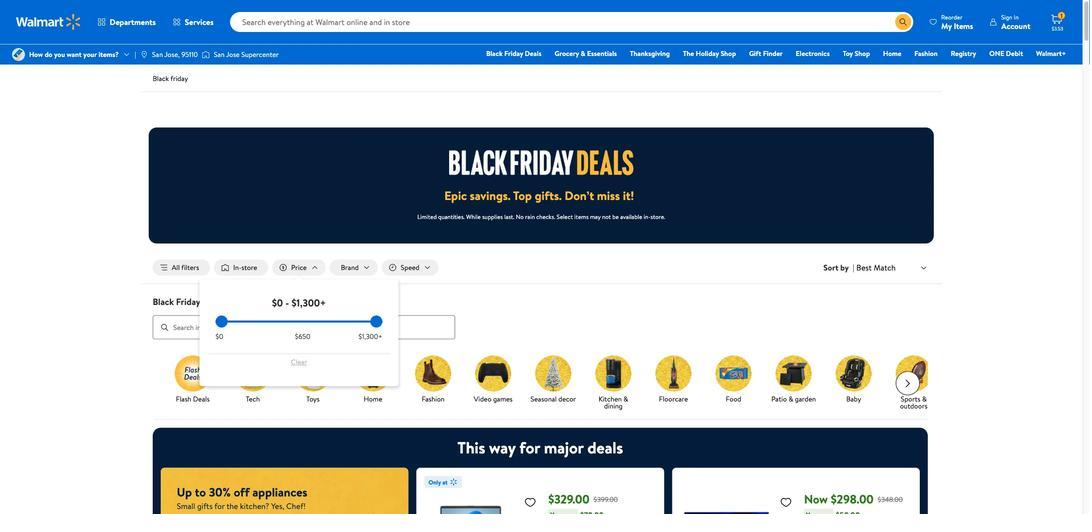 Task type: locate. For each thing, give the bounding box(es) containing it.
0 horizontal spatial home link
[[347, 356, 399, 405]]

gifts
[[197, 501, 213, 512]]

& right dining
[[624, 395, 628, 404]]

items
[[954, 20, 974, 31]]

gift
[[749, 49, 762, 58]]

1 horizontal spatial for
[[520, 437, 540, 460]]

0 vertical spatial |
[[135, 50, 136, 59]]

shop tech image
[[235, 356, 271, 392]]

deals left grocery
[[525, 49, 542, 58]]

0 vertical spatial $0
[[272, 296, 283, 310]]

deals down in-store button on the bottom of page
[[202, 296, 224, 308]]

1 horizontal spatial fashion link
[[910, 48, 943, 59]]

seasonal decor link
[[527, 356, 580, 405]]

reorder
[[942, 13, 963, 21]]

search icon image
[[900, 18, 908, 26]]

reorder my items
[[942, 13, 974, 31]]

1 vertical spatial home
[[364, 395, 382, 404]]

shop
[[721, 49, 736, 58], [855, 49, 870, 58]]

1 horizontal spatial home
[[883, 49, 902, 58]]

all filters button
[[153, 260, 210, 276]]

0 horizontal spatial friday
[[176, 296, 200, 308]]

shop floorcare image
[[656, 356, 692, 392]]

1 shop from the left
[[721, 49, 736, 58]]

items
[[575, 213, 589, 221]]

1 horizontal spatial san
[[214, 50, 225, 59]]

 image for how do you want your items?
[[12, 48, 25, 61]]

0 horizontal spatial fashion
[[422, 395, 445, 404]]

home down the shop home image
[[364, 395, 382, 404]]

clear
[[291, 358, 307, 367]]

san left jose
[[214, 50, 225, 59]]

your
[[83, 50, 97, 59]]

the holiday shop
[[683, 49, 736, 58]]

this way for major deals
[[458, 437, 623, 460]]

| right by
[[853, 262, 855, 274]]

shop right toy
[[855, 49, 870, 58]]

black inside black friday deals 'link'
[[486, 49, 503, 58]]

shop seasonal image
[[535, 356, 572, 392]]

san for san jose, 95110
[[152, 50, 163, 59]]

friday
[[505, 49, 523, 58], [176, 296, 200, 308]]

electronics
[[796, 49, 830, 58]]

& right patio
[[789, 395, 794, 404]]

black friday deals inside 'link'
[[486, 49, 542, 58]]

1 vertical spatial |
[[853, 262, 855, 274]]

1 vertical spatial deals
[[202, 296, 224, 308]]

all
[[172, 263, 180, 273]]

san left jose,
[[152, 50, 163, 59]]

finder
[[763, 49, 783, 58]]

0 horizontal spatial  image
[[12, 48, 25, 61]]

deals right flash
[[193, 395, 210, 404]]

patio & garden
[[772, 395, 816, 404]]

0 horizontal spatial shop
[[721, 49, 736, 58]]

black
[[486, 49, 503, 58], [153, 74, 169, 83], [153, 296, 174, 308]]

toys link
[[287, 356, 339, 405]]

grocery & essentials link
[[550, 48, 622, 59]]

0 horizontal spatial san
[[152, 50, 163, 59]]

decor
[[559, 395, 576, 404]]

Search search field
[[230, 12, 914, 32]]

 image left jose,
[[140, 51, 148, 59]]

0 horizontal spatial fashion link
[[407, 356, 459, 405]]

next slide for chipmodulewithimages list image
[[896, 372, 920, 396]]

0 vertical spatial black friday deals
[[486, 49, 542, 58]]

off
[[234, 485, 250, 501]]

& inside kitchen & dining
[[624, 395, 628, 404]]

0 vertical spatial black
[[486, 49, 503, 58]]

1 horizontal spatial shop
[[855, 49, 870, 58]]

games
[[493, 395, 513, 404]]

$0 for $0 - $1,300+
[[272, 296, 283, 310]]

clear button
[[216, 355, 382, 371]]

$0 range field
[[216, 321, 382, 323]]

 image left how
[[12, 48, 25, 61]]

walmart black friday deals for days image
[[449, 150, 634, 175]]

may
[[590, 213, 601, 221]]

store
[[242, 263, 257, 273]]

0 vertical spatial friday
[[505, 49, 523, 58]]

1 vertical spatial black friday deals
[[153, 296, 224, 308]]

be
[[613, 213, 619, 221]]

1 vertical spatial for
[[215, 501, 225, 512]]

2 san from the left
[[214, 50, 225, 59]]

1 vertical spatial $0
[[216, 332, 223, 342]]

chef!
[[286, 501, 306, 512]]

one
[[990, 49, 1005, 58]]

$1,300+
[[292, 296, 326, 310], [359, 332, 382, 342]]

1 horizontal spatial |
[[853, 262, 855, 274]]

filters
[[181, 263, 199, 273]]

2 horizontal spatial  image
[[202, 50, 210, 60]]

& for garden
[[789, 395, 794, 404]]

friday inside search box
[[176, 296, 200, 308]]

1 horizontal spatial $0
[[272, 296, 283, 310]]

fashion down shop fashion image
[[422, 395, 445, 404]]

1 horizontal spatial  image
[[140, 51, 148, 59]]

1 horizontal spatial black friday deals
[[486, 49, 542, 58]]

supercenter
[[241, 50, 279, 59]]

services button
[[164, 10, 222, 34]]

shop food image
[[716, 356, 752, 392]]

gifts.
[[535, 187, 562, 204]]

1 horizontal spatial home link
[[879, 48, 906, 59]]

up
[[177, 485, 192, 501]]

for right way
[[520, 437, 540, 460]]

yes,
[[271, 501, 284, 512]]

video
[[474, 395, 492, 404]]

0 vertical spatial $1,300+
[[292, 296, 326, 310]]

& right sports
[[922, 395, 927, 404]]

shop right the holiday
[[721, 49, 736, 58]]

0 horizontal spatial |
[[135, 50, 136, 59]]

seasonal
[[531, 395, 557, 404]]

my
[[942, 20, 952, 31]]

deals inside flash deals link
[[193, 395, 210, 404]]

$1,300+ up $0 range field
[[292, 296, 326, 310]]

2 vertical spatial black
[[153, 296, 174, 308]]

supplies
[[482, 213, 503, 221]]

food link
[[708, 356, 760, 405]]

last.
[[504, 213, 515, 221]]

$1,300+ up the shop home image
[[359, 332, 382, 342]]

$329.00 $399.00
[[548, 492, 618, 508]]

0 horizontal spatial black friday deals
[[153, 296, 224, 308]]

fashion left registry link
[[915, 49, 938, 58]]

 image
[[12, 48, 25, 61], [202, 50, 210, 60], [140, 51, 148, 59]]

| right items?
[[135, 50, 136, 59]]

1 vertical spatial friday
[[176, 296, 200, 308]]

2 vertical spatial deals
[[193, 395, 210, 404]]

major
[[544, 437, 584, 460]]

0 vertical spatial home
[[883, 49, 902, 58]]

shop toys image
[[295, 356, 331, 392]]

$0 for $0
[[216, 332, 223, 342]]

select
[[557, 213, 573, 221]]

home down search icon in the right of the page
[[883, 49, 902, 58]]

0 horizontal spatial $1,300+
[[292, 296, 326, 310]]

95110
[[181, 50, 198, 59]]

1 horizontal spatial friday
[[505, 49, 523, 58]]

the
[[227, 501, 238, 512]]

fashion link
[[910, 48, 943, 59], [407, 356, 459, 405]]

sign in to add to favorites list, samsung 55" class tu690t crystal uhd 4k smart television - un55tu690tfxza (new) image
[[780, 497, 792, 509]]

& right grocery
[[581, 49, 586, 58]]

1 vertical spatial fashion
[[422, 395, 445, 404]]

savings.
[[470, 187, 511, 204]]

Black Friday Deals search field
[[141, 296, 942, 340]]

1 san from the left
[[152, 50, 163, 59]]

friday
[[171, 74, 188, 83]]

0 vertical spatial fashion link
[[910, 48, 943, 59]]

for left the
[[215, 501, 225, 512]]

small
[[177, 501, 195, 512]]

shop home image
[[355, 356, 391, 392]]

home
[[883, 49, 902, 58], [364, 395, 382, 404]]

0 horizontal spatial $0
[[216, 332, 223, 342]]

shop fashion image
[[415, 356, 451, 392]]

for inside up to 30% off appliances small gifts for the kitchen? yes, chef!
[[215, 501, 225, 512]]

in-store
[[233, 263, 257, 273]]

& inside the sports & outdoors
[[922, 395, 927, 404]]

way
[[489, 437, 516, 460]]

0 vertical spatial deals
[[525, 49, 542, 58]]

account
[[1002, 20, 1031, 31]]

0 horizontal spatial for
[[215, 501, 225, 512]]

 image right 95110
[[202, 50, 210, 60]]

seasonal decor
[[531, 395, 576, 404]]

shop kitchen & dining image
[[596, 356, 632, 392]]

for
[[520, 437, 540, 460], [215, 501, 225, 512]]

deals inside black friday deals 'link'
[[525, 49, 542, 58]]

miss
[[597, 187, 620, 204]]

to
[[195, 485, 206, 501]]

$329.00
[[548, 492, 590, 508]]

1 horizontal spatial fashion
[[915, 49, 938, 58]]

available
[[620, 213, 642, 221]]

1 horizontal spatial $1,300+
[[359, 332, 382, 342]]

jose
[[226, 50, 240, 59]]

best match button
[[855, 261, 930, 275]]



Task type: describe. For each thing, give the bounding box(es) containing it.
floorcare
[[659, 395, 688, 404]]

at
[[443, 479, 448, 487]]

store.
[[651, 213, 665, 221]]

want
[[67, 50, 82, 59]]

no
[[516, 213, 524, 221]]

price button
[[272, 260, 326, 276]]

epic
[[445, 187, 467, 204]]

up to 30% off appliances small gifts for the kitchen? yes, chef!
[[177, 485, 307, 512]]

not
[[602, 213, 611, 221]]

sports
[[901, 395, 921, 404]]

one debit link
[[985, 48, 1028, 59]]

by
[[841, 262, 849, 274]]

1 vertical spatial home link
[[347, 356, 399, 405]]

flash
[[176, 395, 191, 404]]

san for san jose supercenter
[[214, 50, 225, 59]]

30%
[[209, 485, 231, 501]]

gift finder link
[[745, 48, 788, 59]]

items?
[[99, 50, 119, 59]]

appliances
[[253, 485, 307, 501]]

thanksgiving
[[630, 49, 670, 58]]

patio
[[772, 395, 787, 404]]

thanksgiving link
[[626, 48, 675, 59]]

one debit
[[990, 49, 1023, 58]]

debit
[[1006, 49, 1023, 58]]

essentials
[[587, 49, 617, 58]]

walmart image
[[16, 14, 81, 30]]

do
[[45, 50, 52, 59]]

speed button
[[382, 260, 439, 276]]

 image for san jose supercenter
[[202, 50, 210, 60]]

kitchen?
[[240, 501, 269, 512]]

garden
[[795, 395, 816, 404]]

how do you want your items?
[[29, 50, 119, 59]]

black inside black friday deals search box
[[153, 296, 174, 308]]

limited
[[417, 213, 437, 221]]

brand button
[[330, 260, 378, 276]]

tech
[[246, 395, 260, 404]]

baby
[[847, 395, 861, 404]]

0 horizontal spatial home
[[364, 395, 382, 404]]

1 vertical spatial $1,300+
[[359, 332, 382, 342]]

2 shop from the left
[[855, 49, 870, 58]]

tech link
[[227, 356, 279, 405]]

registry
[[951, 49, 977, 58]]

grocery & essentials
[[555, 49, 617, 58]]

kitchen
[[599, 395, 622, 404]]

quantities.
[[438, 213, 465, 221]]

$3.53
[[1052, 25, 1064, 32]]

toys
[[306, 395, 320, 404]]

$329.00 group
[[425, 477, 656, 515]]

| inside sort and filter section element
[[853, 262, 855, 274]]

$298.00
[[831, 492, 874, 508]]

in-
[[644, 213, 651, 221]]

shop video games image
[[475, 356, 511, 392]]

in-
[[233, 263, 242, 273]]

black friday
[[153, 74, 188, 83]]

Search in deals search field
[[153, 316, 455, 340]]

0 vertical spatial home link
[[879, 48, 906, 59]]

all filters
[[172, 263, 199, 273]]

best
[[857, 262, 872, 273]]

the holiday shop link
[[679, 48, 741, 59]]

shop sports & outdoors image
[[896, 356, 932, 392]]

only
[[429, 479, 441, 487]]

this
[[458, 437, 485, 460]]

shop baby image
[[836, 356, 872, 392]]

& for outdoors
[[922, 395, 927, 404]]

1
[[1061, 11, 1063, 20]]

1 vertical spatial fashion link
[[407, 356, 459, 405]]

speed
[[401, 263, 420, 273]]

$0 - $1,300+
[[272, 296, 326, 310]]

now $298.00 $348.00
[[804, 492, 903, 508]]

 image for san jose, 95110
[[140, 51, 148, 59]]

& for essentials
[[581, 49, 586, 58]]

sort and filter section element
[[141, 252, 942, 284]]

departments button
[[89, 10, 164, 34]]

in
[[1014, 13, 1019, 21]]

match
[[874, 262, 896, 273]]

departments
[[110, 17, 156, 28]]

holiday
[[696, 49, 719, 58]]

search image
[[161, 324, 169, 332]]

jose,
[[164, 50, 180, 59]]

Walmart Site-Wide search field
[[230, 12, 914, 32]]

food
[[726, 395, 742, 404]]

while
[[466, 213, 481, 221]]

best match
[[857, 262, 896, 273]]

you
[[54, 50, 65, 59]]

how
[[29, 50, 43, 59]]

& for dining
[[624, 395, 628, 404]]

walmart+
[[1037, 49, 1066, 58]]

toy shop link
[[839, 48, 875, 59]]

shop patio & garden image
[[776, 356, 812, 392]]

black friday deals inside search box
[[153, 296, 224, 308]]

floorcare link
[[648, 356, 700, 405]]

sign in to add to favorites list, hp 15.6" fhd laptop, intel core i5-1135g7, 8gb ram, 256gb ssd, silver, windows 11 home, 15-dy2795wm image
[[524, 497, 536, 509]]

flash deals
[[176, 395, 210, 404]]

sports & outdoors link
[[888, 356, 940, 412]]

toy
[[843, 49, 853, 58]]

$1300 range field
[[216, 321, 382, 323]]

top
[[513, 187, 532, 204]]

0 vertical spatial for
[[520, 437, 540, 460]]

deals inside black friday deals search box
[[202, 296, 224, 308]]

0 vertical spatial fashion
[[915, 49, 938, 58]]

$650
[[295, 332, 311, 342]]

1 vertical spatial black
[[153, 74, 169, 83]]

flash deals image
[[175, 356, 211, 392]]

in-store button
[[214, 260, 268, 276]]

only at
[[429, 479, 448, 487]]

friday inside 'link'
[[505, 49, 523, 58]]

it!
[[623, 187, 634, 204]]

now
[[804, 492, 828, 508]]



Task type: vqa. For each thing, say whether or not it's contained in the screenshot.
FIELDS
no



